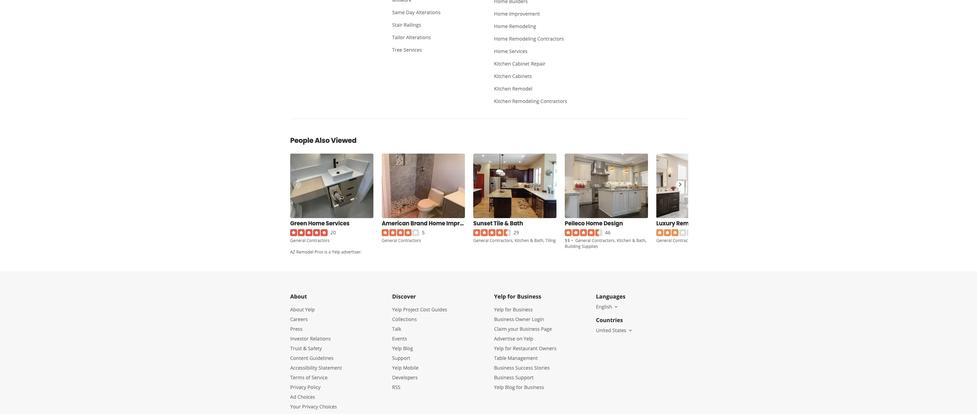 Task type: describe. For each thing, give the bounding box(es) containing it.
services for tree services
[[404, 47, 422, 53]]

general for luxury remodels company
[[657, 238, 672, 244]]

1 , from the left
[[513, 238, 514, 244]]

home remodeling link
[[489, 20, 585, 33]]

contractors down sunset tile & bath link
[[490, 238, 513, 244]]

bath for building supplies
[[637, 238, 646, 244]]

investor relations link
[[290, 336, 331, 342]]

home remodeling contractors
[[494, 36, 564, 42]]

login
[[532, 316, 545, 323]]

trust & safety link
[[290, 345, 322, 352]]

next image
[[677, 181, 684, 189]]

kitchen down 29
[[515, 238, 530, 244]]

discover
[[392, 293, 416, 301]]

home services
[[494, 48, 528, 55]]

4.5 star rating image for sunset
[[474, 230, 511, 236]]

1 vertical spatial privacy
[[302, 404, 318, 410]]

design
[[604, 220, 623, 228]]

luxury remodels company
[[657, 220, 734, 228]]

5
[[422, 230, 425, 236]]

policy
[[308, 384, 321, 391]]

about yelp careers press investor relations trust & safety content guidelines accessibility statement terms of service privacy policy ad choices your privacy choices
[[290, 307, 342, 410]]

remodeling for kitchen remodeling contractors
[[513, 98, 540, 105]]

kitchen remodeling contractors link
[[489, 95, 585, 108]]

kitchen inside general contractors , kitchen & bath , building supplies
[[617, 238, 632, 244]]

improvement inside "link"
[[509, 11, 540, 17]]

home inside home remodeling contractors link
[[494, 36, 508, 42]]

remodel for kitchen
[[513, 86, 533, 92]]

owners
[[539, 345, 557, 352]]

contractors down 4 star rating image
[[398, 238, 421, 244]]

developers link
[[392, 375, 418, 381]]

business success stories link
[[494, 365, 550, 371]]

american brand home improvement
[[382, 220, 485, 228]]

for down business support link
[[517, 384, 523, 391]]

categories element containing general contractors , kitchen & bath , building supplies
[[565, 238, 647, 250]]

service
[[312, 375, 328, 381]]

talk
[[392, 326, 402, 333]]

privacy policy link
[[290, 384, 321, 391]]

american
[[382, 220, 410, 228]]

yelp mobile link
[[392, 365, 419, 371]]

is
[[325, 249, 328, 255]]

business up yelp blog for business link
[[494, 375, 514, 381]]

1 vertical spatial improvement
[[447, 220, 485, 228]]

american brand home improvement link
[[382, 220, 485, 228]]

restaurant
[[513, 345, 538, 352]]

business up owner
[[513, 307, 533, 313]]

home inside the american brand home improvement link
[[429, 220, 446, 228]]

general contractors for luxury
[[657, 238, 696, 244]]

yelp blog for business link
[[494, 384, 544, 391]]

categories element containing general contractors
[[474, 238, 556, 244]]

of
[[306, 375, 311, 381]]

terms
[[290, 375, 305, 381]]

16 chevron down v2 image for countries
[[628, 328, 634, 334]]

4.5 star rating image for pelleco
[[565, 230, 603, 236]]

contractors inside general contractors , kitchen & bath , building supplies
[[592, 238, 615, 244]]

1 vertical spatial choices
[[320, 404, 337, 410]]

46
[[606, 230, 611, 236]]

0 vertical spatial alterations
[[416, 9, 441, 16]]

2 , from the left
[[544, 238, 545, 244]]

kitchen remodel
[[494, 86, 533, 92]]

0 vertical spatial privacy
[[290, 384, 306, 391]]

developers
[[392, 375, 418, 381]]

yelp up collections link
[[392, 307, 402, 313]]

general inside general contractors , kitchen & bath , building supplies
[[576, 238, 591, 244]]

cabinet
[[513, 61, 530, 67]]

business down owner
[[520, 326, 540, 333]]

1 vertical spatial alterations
[[406, 34, 431, 41]]

also
[[315, 136, 330, 146]]

0 horizontal spatial bath
[[510, 220, 523, 228]]

terms of service link
[[290, 375, 328, 381]]

support inside yelp project cost guides collections talk events yelp blog support yelp mobile developers rss
[[392, 355, 411, 362]]

rss link
[[392, 384, 401, 391]]

about for about
[[290, 293, 307, 301]]

yelp project cost guides link
[[392, 307, 448, 313]]

pelleco
[[565, 220, 585, 228]]

& inside about yelp careers press investor relations trust & safety content guidelines accessibility statement terms of service privacy policy ad choices your privacy choices
[[303, 345, 307, 352]]

collections link
[[392, 316, 417, 323]]

kitchen remodeling contractors
[[494, 98, 568, 105]]

sunset tile & bath
[[474, 220, 523, 228]]

yelp up table
[[494, 345, 504, 352]]

green
[[290, 220, 307, 228]]

yelp right a
[[332, 249, 340, 255]]

owner
[[516, 316, 531, 323]]

bath for tiling
[[535, 238, 544, 244]]

day
[[406, 9, 415, 16]]

4 star rating image
[[382, 230, 420, 236]]

about yelp link
[[290, 307, 315, 313]]

general contractors for green
[[290, 238, 330, 244]]

repair
[[531, 61, 546, 67]]

guidelines
[[310, 355, 334, 362]]

home inside home remodeling link
[[494, 23, 508, 30]]

english
[[596, 304, 613, 310]]

advertiser.
[[342, 249, 362, 255]]

general contractors for american
[[382, 238, 421, 244]]

united states button
[[596, 327, 634, 334]]

advertise
[[494, 336, 516, 342]]

for up yelp for business link
[[508, 293, 516, 301]]

trust
[[290, 345, 302, 352]]

az remodel pros is a yelp advertiser.
[[290, 249, 362, 255]]

pelleco home design link
[[565, 220, 623, 228]]

remodeling for home remodeling
[[509, 23, 536, 30]]

about for about yelp careers press investor relations trust & safety content guidelines accessibility statement terms of service privacy policy ad choices your privacy choices
[[290, 307, 304, 313]]

green home services
[[290, 220, 350, 228]]

home inside pelleco home design link
[[586, 220, 603, 228]]

rss
[[392, 384, 401, 391]]

careers link
[[290, 316, 308, 323]]

remodels
[[677, 220, 705, 228]]

content
[[290, 355, 309, 362]]

tree services
[[392, 47, 422, 53]]

a
[[329, 249, 331, 255]]

yelp up yelp for business link
[[494, 293, 506, 301]]

table management link
[[494, 355, 538, 362]]

yelp down events on the bottom of the page
[[392, 345, 402, 352]]

business down stories
[[524, 384, 544, 391]]

home services link
[[489, 45, 585, 58]]

3 star rating image
[[657, 230, 694, 236]]

general contractors , kitchen & bath , building supplies
[[565, 238, 647, 250]]

home inside the green home services link
[[308, 220, 325, 228]]

support inside the yelp for business business owner login claim your business page advertise on yelp yelp for restaurant owners table management business success stories business support yelp blog for business
[[516, 375, 534, 381]]

yelp for business link
[[494, 307, 533, 313]]

tiling
[[546, 238, 556, 244]]

claim
[[494, 326, 507, 333]]



Task type: vqa. For each thing, say whether or not it's contained in the screenshot.
Acura button
no



Task type: locate. For each thing, give the bounding box(es) containing it.
1 horizontal spatial choices
[[320, 404, 337, 410]]

tailor alterations
[[392, 34, 431, 41]]

0 horizontal spatial 4.5 star rating image
[[474, 230, 511, 236]]

kitchen remodel link
[[489, 83, 585, 95]]

1 general from the left
[[290, 238, 306, 244]]

kitchen inside the kitchen remodel link
[[494, 86, 511, 92]]

blog down business support link
[[505, 384, 515, 391]]

yelp up claim
[[494, 307, 504, 313]]

1 vertical spatial blog
[[505, 384, 515, 391]]

0 vertical spatial remodeling
[[509, 23, 536, 30]]

1 horizontal spatial 4.5 star rating image
[[565, 230, 603, 236]]

yelp for restaurant owners link
[[494, 345, 557, 352]]

tailor alterations link
[[387, 31, 483, 44]]

kitchen inside kitchen cabinets link
[[494, 73, 511, 80]]

yelp for business
[[494, 293, 542, 301]]

1 vertical spatial 16 chevron down v2 image
[[628, 328, 634, 334]]

1 horizontal spatial improvement
[[509, 11, 540, 17]]

kitchen for kitchen cabinets
[[494, 73, 511, 80]]

yelp up careers link on the left bottom of the page
[[305, 307, 315, 313]]

states
[[613, 327, 627, 334]]

choices down privacy policy link
[[298, 394, 315, 401]]

16 chevron down v2 image inside united states popup button
[[628, 328, 634, 334]]

2 general contractors from the left
[[382, 238, 421, 244]]

contractors down 3 star rating image
[[673, 238, 696, 244]]

kitchen for kitchen remodel
[[494, 86, 511, 92]]

yelp project cost guides collections talk events yelp blog support yelp mobile developers rss
[[392, 307, 448, 391]]

choices down policy
[[320, 404, 337, 410]]

categories element down 29
[[474, 238, 556, 244]]

1 categories element from the left
[[474, 238, 556, 244]]

about
[[290, 293, 307, 301], [290, 307, 304, 313]]

privacy down ad choices link
[[302, 404, 318, 410]]

business up yelp for business link
[[517, 293, 542, 301]]

home improvement
[[494, 11, 540, 17]]

4 , from the left
[[646, 238, 647, 244]]

for
[[508, 293, 516, 301], [505, 307, 512, 313], [505, 345, 512, 352], [517, 384, 523, 391]]

2 horizontal spatial general contractors
[[657, 238, 696, 244]]

about up careers link on the left bottom of the page
[[290, 307, 304, 313]]

your
[[290, 404, 301, 410]]

1 horizontal spatial bath
[[535, 238, 544, 244]]

home up the 5 star rating image
[[308, 220, 325, 228]]

claim your business page link
[[494, 326, 552, 333]]

remodel
[[513, 86, 533, 92], [297, 249, 314, 255]]

kitchen down home services
[[494, 61, 511, 67]]

1 horizontal spatial support
[[516, 375, 534, 381]]

0 horizontal spatial general contractors
[[290, 238, 330, 244]]

5 star rating image
[[290, 230, 328, 236]]

blog inside the yelp for business business owner login claim your business page advertise on yelp yelp for restaurant owners table management business success stories business support yelp blog for business
[[505, 384, 515, 391]]

1 4.5 star rating image from the left
[[474, 230, 511, 236]]

services for home services
[[509, 48, 528, 55]]

same day alterations
[[392, 9, 441, 16]]

general contractors down 3 star rating image
[[657, 238, 696, 244]]

kitchen down design
[[617, 238, 632, 244]]

supplies
[[582, 244, 599, 250]]

english button
[[596, 304, 620, 310]]

3 general from the left
[[474, 238, 489, 244]]

management
[[508, 355, 538, 362]]

16 chevron down v2 image for languages
[[614, 304, 620, 310]]

pros
[[315, 249, 324, 255]]

business owner login link
[[494, 316, 545, 323]]

home up 'kitchen cabinet repair'
[[494, 48, 508, 55]]

general contractors
[[290, 238, 330, 244], [382, 238, 421, 244], [657, 238, 696, 244]]

tree
[[392, 47, 403, 53]]

business
[[517, 293, 542, 301], [513, 307, 533, 313], [494, 316, 514, 323], [520, 326, 540, 333], [494, 365, 514, 371], [494, 375, 514, 381], [524, 384, 544, 391]]

home down home improvement in the right top of the page
[[494, 23, 508, 30]]

home right brand
[[429, 220, 446, 228]]

about inside about yelp careers press investor relations trust & safety content guidelines accessibility statement terms of service privacy policy ad choices your privacy choices
[[290, 307, 304, 313]]

business down table
[[494, 365, 514, 371]]

remodel down cabinets
[[513, 86, 533, 92]]

2 4.5 star rating image from the left
[[565, 230, 603, 236]]

general
[[290, 238, 306, 244], [382, 238, 397, 244], [474, 238, 489, 244], [576, 238, 591, 244], [657, 238, 672, 244]]

yelp right on
[[524, 336, 534, 342]]

general right $$
[[576, 238, 591, 244]]

previous image
[[293, 181, 301, 189]]

&
[[505, 220, 509, 228], [531, 238, 534, 244], [633, 238, 636, 244], [303, 345, 307, 352]]

your privacy choices link
[[290, 404, 337, 410]]

1 vertical spatial remodel
[[297, 249, 314, 255]]

collections
[[392, 316, 417, 323]]

2 general from the left
[[382, 238, 397, 244]]

advertise on yelp link
[[494, 336, 534, 342]]

support down success on the right
[[516, 375, 534, 381]]

2 horizontal spatial services
[[509, 48, 528, 55]]

3 , from the left
[[615, 238, 616, 244]]

1 horizontal spatial remodel
[[513, 86, 533, 92]]

general down 3 star rating image
[[657, 238, 672, 244]]

kitchen down kitchen remodel on the right
[[494, 98, 511, 105]]

investor
[[290, 336, 309, 342]]

your
[[508, 326, 519, 333]]

0 vertical spatial improvement
[[509, 11, 540, 17]]

remodeling down home remodeling
[[509, 36, 536, 42]]

yelp blog link
[[392, 345, 413, 352]]

kitchen up kitchen remodel on the right
[[494, 73, 511, 80]]

1 horizontal spatial services
[[404, 47, 422, 53]]

0 horizontal spatial services
[[326, 220, 350, 228]]

categories element down 46
[[565, 238, 647, 250]]

2 categories element from the left
[[565, 238, 647, 250]]

contractors down home remodeling link on the top of the page
[[538, 36, 564, 42]]

0 vertical spatial 16 chevron down v2 image
[[614, 304, 620, 310]]

kitchen cabinets
[[494, 73, 532, 80]]

luxury
[[657, 220, 676, 228]]

4.5 star rating image down 'pelleco'
[[565, 230, 603, 236]]

sunset
[[474, 220, 493, 228]]

4 general from the left
[[576, 238, 591, 244]]

business up claim
[[494, 316, 514, 323]]

home left design
[[586, 220, 603, 228]]

services up 'kitchen cabinet repair'
[[509, 48, 528, 55]]

remodel for az
[[297, 249, 314, 255]]

29
[[514, 230, 519, 236]]

people also viewed
[[290, 136, 357, 146]]

home up home services
[[494, 36, 508, 42]]

0 horizontal spatial blog
[[403, 345, 413, 352]]

bath inside general contractors , kitchen & bath , building supplies
[[637, 238, 646, 244]]

remodeling down home improvement in the right top of the page
[[509, 23, 536, 30]]

home remodeling
[[494, 23, 536, 30]]

1 vertical spatial support
[[516, 375, 534, 381]]

1 general contractors from the left
[[290, 238, 330, 244]]

0 vertical spatial support
[[392, 355, 411, 362]]

statement
[[319, 365, 342, 371]]

20
[[331, 230, 336, 236]]

stair
[[392, 22, 403, 28]]

general down sunset
[[474, 238, 489, 244]]

general contractors down the 5 star rating image
[[290, 238, 330, 244]]

3 general contractors from the left
[[657, 238, 696, 244]]

0 vertical spatial choices
[[298, 394, 315, 401]]

press
[[290, 326, 303, 333]]

& inside general contractors , kitchen & bath , building supplies
[[633, 238, 636, 244]]

0 vertical spatial remodel
[[513, 86, 533, 92]]

0 horizontal spatial improvement
[[447, 220, 485, 228]]

contractors inside kitchen remodeling contractors link
[[541, 98, 568, 105]]

for down advertise
[[505, 345, 512, 352]]

0 vertical spatial about
[[290, 293, 307, 301]]

0 horizontal spatial choices
[[298, 394, 315, 401]]

1 horizontal spatial blog
[[505, 384, 515, 391]]

4.5 star rating image down sunset tile & bath link
[[474, 230, 511, 236]]

people
[[290, 136, 314, 146]]

contractors up the pros
[[307, 238, 330, 244]]

kitchen for kitchen remodeling contractors
[[494, 98, 511, 105]]

events link
[[392, 336, 407, 342]]

tree services link
[[387, 44, 483, 56]]

16 chevron down v2 image down languages
[[614, 304, 620, 310]]

$$
[[565, 238, 571, 244]]

16 chevron down v2 image
[[614, 304, 620, 310], [628, 328, 634, 334]]

services down "tailor alterations"
[[404, 47, 422, 53]]

stories
[[535, 365, 550, 371]]

2 horizontal spatial bath
[[637, 238, 646, 244]]

same day alterations link
[[387, 6, 483, 19]]

2 about from the top
[[290, 307, 304, 313]]

0 vertical spatial blog
[[403, 345, 413, 352]]

4.5 star rating image
[[474, 230, 511, 236], [565, 230, 603, 236]]

general up az
[[290, 238, 306, 244]]

1 horizontal spatial categories element
[[565, 238, 647, 250]]

company
[[706, 220, 734, 228]]

for up "business owner login" link
[[505, 307, 512, 313]]

success
[[516, 365, 533, 371]]

blog up support link
[[403, 345, 413, 352]]

0 horizontal spatial categories element
[[474, 238, 556, 244]]

safety
[[308, 345, 322, 352]]

5 general from the left
[[657, 238, 672, 244]]

building
[[565, 244, 581, 250]]

yelp down business support link
[[494, 384, 504, 391]]

contractors down the kitchen remodel link
[[541, 98, 568, 105]]

1 horizontal spatial 16 chevron down v2 image
[[628, 328, 634, 334]]

contractors down 46
[[592, 238, 615, 244]]

16 chevron down v2 image inside english dropdown button
[[614, 304, 620, 310]]

kitchen cabinets link
[[489, 70, 585, 83]]

brand
[[411, 220, 428, 228]]

table
[[494, 355, 507, 362]]

support down yelp blog link
[[392, 355, 411, 362]]

services up 20
[[326, 220, 350, 228]]

press link
[[290, 326, 303, 333]]

categories element
[[474, 238, 556, 244], [565, 238, 647, 250]]

general contractors down 4 star rating image
[[382, 238, 421, 244]]

home inside home improvement "link"
[[494, 11, 508, 17]]

2 vertical spatial remodeling
[[513, 98, 540, 105]]

home inside home services link
[[494, 48, 508, 55]]

support link
[[392, 355, 411, 362]]

general down 4 star rating image
[[382, 238, 397, 244]]

home
[[494, 11, 508, 17], [494, 23, 508, 30], [494, 36, 508, 42], [494, 48, 508, 55], [308, 220, 325, 228], [429, 220, 446, 228], [586, 220, 603, 228]]

green home services link
[[290, 220, 350, 228]]

1 vertical spatial about
[[290, 307, 304, 313]]

home up home remodeling
[[494, 11, 508, 17]]

blog inside yelp project cost guides collections talk events yelp blog support yelp mobile developers rss
[[403, 345, 413, 352]]

remodel right az
[[297, 249, 314, 255]]

alterations up stair railings link at the top left
[[416, 9, 441, 16]]

improvement
[[509, 11, 540, 17], [447, 220, 485, 228]]

kitchen cabinet repair link
[[489, 58, 585, 70]]

contractors
[[538, 36, 564, 42], [541, 98, 568, 105], [307, 238, 330, 244], [398, 238, 421, 244], [490, 238, 513, 244], [592, 238, 615, 244], [673, 238, 696, 244]]

yelp inside about yelp careers press investor relations trust & safety content guidelines accessibility statement terms of service privacy policy ad choices your privacy choices
[[305, 307, 315, 313]]

luxury remodels company link
[[657, 220, 734, 228]]

accessibility
[[290, 365, 318, 371]]

16 chevron down v2 image right states
[[628, 328, 634, 334]]

,
[[513, 238, 514, 244], [544, 238, 545, 244], [615, 238, 616, 244], [646, 238, 647, 244]]

kitchen inside kitchen cabinet repair link
[[494, 61, 511, 67]]

1 vertical spatial remodeling
[[509, 36, 536, 42]]

general for american brand home improvement
[[382, 238, 397, 244]]

on
[[517, 336, 523, 342]]

languages
[[596, 293, 626, 301]]

0 horizontal spatial support
[[392, 355, 411, 362]]

accessibility statement link
[[290, 365, 342, 371]]

1 horizontal spatial general contractors
[[382, 238, 421, 244]]

united states
[[596, 327, 627, 334]]

alterations down railings
[[406, 34, 431, 41]]

same
[[392, 9, 405, 16]]

0 horizontal spatial remodel
[[297, 249, 314, 255]]

ad
[[290, 394, 296, 401]]

remodeling down the kitchen remodel link
[[513, 98, 540, 105]]

home remodeling contractors link
[[489, 33, 585, 45]]

0 horizontal spatial 16 chevron down v2 image
[[614, 304, 620, 310]]

contractors inside home remodeling contractors link
[[538, 36, 564, 42]]

general for green home services
[[290, 238, 306, 244]]

yelp down support link
[[392, 365, 402, 371]]

united
[[596, 327, 612, 334]]

1 about from the top
[[290, 293, 307, 301]]

yelp for business business owner login claim your business page advertise on yelp yelp for restaurant owners table management business success stories business support yelp blog for business
[[494, 307, 557, 391]]

remodeling for home remodeling contractors
[[509, 36, 536, 42]]

kitchen inside kitchen remodeling contractors link
[[494, 98, 511, 105]]

about up about yelp link
[[290, 293, 307, 301]]

kitchen down kitchen cabinets
[[494, 86, 511, 92]]

privacy down terms
[[290, 384, 306, 391]]

general contractors , kitchen & bath , tiling
[[474, 238, 556, 244]]

business support link
[[494, 375, 534, 381]]

talk link
[[392, 326, 402, 333]]

kitchen for kitchen cabinet repair
[[494, 61, 511, 67]]

relations
[[310, 336, 331, 342]]



